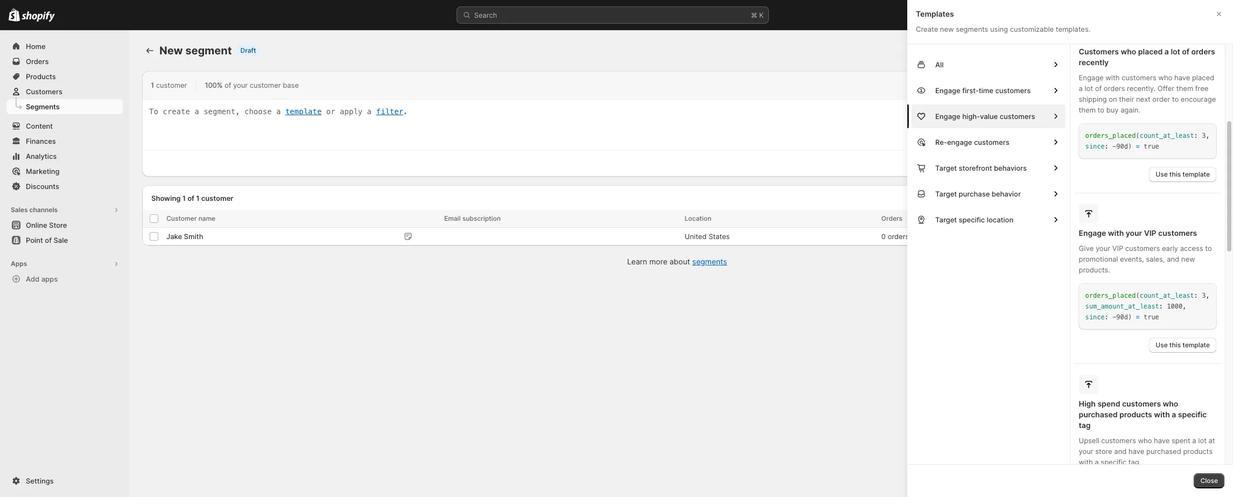 Task type: vqa. For each thing, say whether or not it's contained in the screenshot.
text field
no



Task type: describe. For each thing, give the bounding box(es) containing it.
and for customers
[[1168, 255, 1180, 263]]

using
[[991, 25, 1009, 33]]

engage for engage high-value customers
[[936, 112, 961, 121]]

of right showing
[[188, 194, 194, 202]]

2 since from the top
[[1086, 314, 1105, 321]]

2 horizontal spatial 1
[[196, 194, 200, 202]]

jake
[[166, 232, 182, 241]]

discounts
[[26, 182, 59, 191]]

have inside engage with customers who have placed a lot of orders recently. offer them free shipping on their next order to encourage them to buy again.
[[1175, 73, 1191, 82]]

of inside engage with customers who have placed a lot of orders recently. offer them free shipping on their next order to encourage them to buy again.
[[1096, 84, 1102, 93]]

engage with customers who have placed a lot of orders recently. offer them free shipping on their next order to encourage them to buy again.
[[1079, 73, 1217, 114]]

0 vertical spatial new
[[941, 25, 954, 33]]

: left "3 ,"
[[1195, 132, 1199, 140]]

lot inside engage with customers who have placed a lot of orders recently. offer them free shipping on their next order to encourage them to buy again.
[[1085, 84, 1094, 93]]

use for second use this template "button" from the top
[[1156, 341, 1168, 349]]

your up events,
[[1126, 228, 1143, 238]]

0 horizontal spatial them
[[1079, 106, 1096, 114]]

add apps
[[26, 275, 58, 283]]

0 vertical spatial spent
[[1038, 214, 1056, 222]]

give your vip customers early access to promotional events, sales, and new products.
[[1079, 244, 1213, 274]]

2 orders_placed ( count_at_least : from the top
[[1086, 292, 1199, 300]]

engage with your vip customers
[[1079, 228, 1198, 238]]

engage for engage with your vip customers
[[1079, 228, 1107, 238]]

a inside customers who placed a lot of orders recently
[[1165, 47, 1170, 56]]

storefront
[[959, 164, 993, 172]]

1 -90d ) from the top
[[1113, 143, 1133, 150]]

3 , sum_amount_at_least :
[[1086, 292, 1210, 310]]

with inside upsell customers who have spent a lot at your store and have purchased products with a specific tag.
[[1079, 458, 1093, 467]]

customers for customers who placed a lot of orders recently
[[1079, 47, 1119, 56]]

with inside engage with customers who have placed a lot of orders recently. offer them free shipping on their next order to encourage them to buy again.
[[1106, 73, 1120, 82]]

new
[[159, 44, 183, 57]]

tag
[[1079, 421, 1091, 430]]

a left at
[[1193, 436, 1197, 445]]

100%
[[205, 81, 223, 89]]

1 orders_placed from the top
[[1086, 132, 1136, 140]]

2 true from the top
[[1144, 314, 1160, 321]]

1 ( from the top
[[1136, 132, 1140, 140]]

sales
[[11, 206, 28, 214]]

high spend customers who purchased products with a specific tag
[[1079, 399, 1207, 430]]

tag.
[[1129, 458, 1142, 467]]

⌘
[[751, 11, 758, 19]]

: down "access"
[[1195, 292, 1199, 300]]

target purchase behavior button
[[912, 182, 1066, 206]]

upsell customers who have spent a lot at your store and have purchased products with a specific tag.
[[1079, 436, 1216, 467]]

k
[[760, 11, 764, 19]]

base
[[283, 81, 299, 89]]

1 use this template from the top
[[1156, 170, 1211, 178]]

1 horizontal spatial have
[[1155, 436, 1170, 445]]

sales channels
[[11, 206, 58, 214]]

customizable
[[1010, 25, 1054, 33]]

amount
[[1012, 214, 1037, 222]]

engage high-value customers
[[936, 112, 1036, 121]]

customers right time
[[996, 86, 1031, 95]]

who inside engage with customers who have placed a lot of orders recently. offer them free shipping on their next order to encourage them to buy again.
[[1159, 73, 1173, 82]]

learn more about segments
[[627, 257, 727, 266]]

target storefront behaviors button
[[912, 156, 1066, 180]]

create new segments using customizable templates.
[[916, 25, 1091, 33]]

1 this from the top
[[1170, 170, 1181, 178]]

specific inside target specific location button
[[959, 215, 985, 224]]

1 horizontal spatial them
[[1177, 84, 1194, 93]]

engage first-time customers button
[[912, 79, 1066, 102]]

email subscription
[[444, 214, 501, 222]]

upsell
[[1079, 436, 1100, 445]]

with inside high spend customers who purchased products with a specific tag
[[1155, 410, 1171, 419]]

use for 2nd use this template "button" from the bottom
[[1156, 170, 1168, 178]]

apps button
[[6, 256, 123, 272]]

united states
[[685, 232, 730, 241]]

your inside give your vip customers early access to promotional events, sales, and new products.
[[1096, 244, 1111, 253]]

who inside high spend customers who purchased products with a specific tag
[[1163, 399, 1179, 408]]

who inside upsell customers who have spent a lot at your store and have purchased products with a specific tag.
[[1139, 436, 1153, 445]]

sales channels button
[[6, 203, 123, 218]]

events,
[[1121, 255, 1145, 263]]

search
[[474, 11, 497, 19]]

1 vertical spatial segments
[[693, 257, 727, 266]]

orders inside customers who placed a lot of orders recently
[[1192, 47, 1216, 56]]

all button
[[912, 53, 1066, 76]]

2 template from the top
[[1183, 341, 1211, 349]]

store
[[1096, 447, 1113, 456]]

a down 'store'
[[1095, 458, 1099, 467]]

customers right value
[[1000, 112, 1036, 121]]

customers link
[[6, 84, 123, 99]]

1 count_at_least from the top
[[1140, 132, 1195, 140]]

jake smith
[[166, 232, 203, 241]]

placed inside customers who placed a lot of orders recently
[[1139, 47, 1163, 56]]

buy
[[1107, 106, 1119, 114]]

2 this from the top
[[1170, 341, 1181, 349]]

specific inside high spend customers who purchased products with a specific tag
[[1179, 410, 1207, 419]]

your right 100% at the left of page
[[233, 81, 248, 89]]

customers inside upsell customers who have spent a lot at your store and have purchased products with a specific tag.
[[1102, 436, 1137, 445]]

100% of your customer base
[[205, 81, 299, 89]]

1 orders_placed ( count_at_least : from the top
[[1086, 132, 1199, 140]]

3 ,
[[1203, 132, 1210, 140]]

re-
[[936, 138, 948, 147]]

a inside high spend customers who purchased products with a specific tag
[[1172, 410, 1177, 419]]

2 = from the top
[[1136, 314, 1140, 321]]

1 since : from the top
[[1086, 143, 1109, 150]]

customers inside engage with customers who have placed a lot of orders recently. offer them free shipping on their next order to encourage them to buy again.
[[1122, 73, 1157, 82]]

templates.
[[1056, 25, 1091, 33]]

time
[[979, 86, 994, 95]]

offer
[[1158, 84, 1175, 93]]

united
[[685, 232, 707, 241]]

, for 1000 ,
[[1183, 303, 1187, 310]]

target purchase behavior
[[936, 190, 1021, 198]]

lot inside upsell customers who have spent a lot at your store and have purchased products with a specific tag.
[[1199, 436, 1207, 445]]

, for 3 ,
[[1206, 132, 1210, 140]]

products inside upsell customers who have spent a lot at your store and have purchased products with a specific tag.
[[1184, 447, 1213, 456]]

with up events,
[[1109, 228, 1124, 238]]

customers for customers
[[26, 87, 62, 96]]

home link
[[6, 39, 123, 54]]

products.
[[1079, 266, 1111, 274]]

access
[[1181, 244, 1204, 253]]

1 - from the top
[[1113, 143, 1117, 150]]

1 horizontal spatial customer
[[201, 194, 234, 202]]

, for 3 , sum_amount_at_least :
[[1206, 292, 1210, 300]]

templates
[[916, 9, 954, 18]]

1 ) from the top
[[1129, 143, 1133, 150]]

showing
[[151, 194, 181, 202]]

: inside 3 , sum_amount_at_least :
[[1160, 303, 1164, 310]]

new segment
[[159, 44, 232, 57]]

and for purchased
[[1115, 447, 1127, 456]]

3 for 3 ,
[[1203, 132, 1206, 140]]

early
[[1163, 244, 1179, 253]]

settings link
[[6, 474, 123, 489]]

1 true from the top
[[1144, 143, 1160, 150]]

orders
[[882, 214, 903, 222]]

at
[[1209, 436, 1216, 445]]

0 horizontal spatial have
[[1129, 447, 1145, 456]]

new inside give your vip customers early access to promotional events, sales, and new products.
[[1182, 255, 1196, 263]]

states
[[709, 232, 730, 241]]

⌘ k
[[751, 11, 764, 19]]

engage for engage first-time customers
[[936, 86, 961, 95]]

next
[[1137, 95, 1151, 103]]

: down buy
[[1105, 143, 1109, 150]]

amount spent
[[1012, 214, 1056, 222]]



Task type: locate. For each thing, give the bounding box(es) containing it.
lot left at
[[1199, 436, 1207, 445]]

new down templates
[[941, 25, 954, 33]]

segments down united states
[[693, 257, 727, 266]]

use this template
[[1156, 170, 1211, 178], [1156, 341, 1211, 349]]

lot up offer
[[1171, 47, 1181, 56]]

2 use from the top
[[1156, 341, 1168, 349]]

customers inside customers link
[[26, 87, 62, 96]]

who up upsell customers who have spent a lot at your store and have purchased products with a specific tag. in the right of the page
[[1163, 399, 1179, 408]]

2 orders_placed from the top
[[1086, 292, 1136, 300]]

1 vertical spatial to
[[1098, 106, 1105, 114]]

1 vertical spatial have
[[1155, 436, 1170, 445]]

engage for engage with customers who have placed a lot of orders recently. offer them free shipping on their next order to encourage them to buy again.
[[1079, 73, 1104, 82]]

apps
[[41, 275, 58, 283]]

customers inside give your vip customers early access to promotional events, sales, and new products.
[[1126, 244, 1161, 253]]

1 use from the top
[[1156, 170, 1168, 178]]

engage
[[1079, 73, 1104, 82], [936, 86, 961, 95], [936, 112, 961, 121], [1079, 228, 1107, 238]]

target left purchase
[[936, 190, 957, 198]]

a up offer
[[1165, 47, 1170, 56]]

customer left base
[[250, 81, 281, 89]]

location
[[685, 214, 712, 222]]

1 vertical spatial orders_placed ( count_at_least :
[[1086, 292, 1199, 300]]

use this template down "3 ,"
[[1156, 170, 1211, 178]]

subscription
[[463, 214, 501, 222]]

their
[[1120, 95, 1135, 103]]

: down sum_amount_at_least
[[1105, 314, 1109, 321]]

2 horizontal spatial orders
[[1192, 47, 1216, 56]]

orders_placed ( count_at_least : up sum_amount_at_least
[[1086, 292, 1199, 300]]

2 since : from the top
[[1086, 314, 1109, 321]]

- down sum_amount_at_least
[[1113, 314, 1117, 321]]

2 horizontal spatial to
[[1206, 244, 1213, 253]]

1 = from the top
[[1136, 143, 1140, 150]]

customers up recently.
[[1122, 73, 1157, 82]]

1 vertical spatial -
[[1113, 314, 1117, 321]]

2 ( from the top
[[1136, 292, 1140, 300]]

target
[[936, 164, 957, 172], [936, 190, 957, 198], [936, 215, 957, 224]]

1 vertical spatial -90d )
[[1113, 314, 1133, 321]]

template down "3 ,"
[[1183, 170, 1211, 178]]

orders_placed ( count_at_least :
[[1086, 132, 1199, 140], [1086, 292, 1199, 300]]

placed up free
[[1193, 73, 1215, 82]]

shopify image
[[22, 11, 55, 22]]

lot up shipping
[[1085, 84, 1094, 93]]

0 horizontal spatial orders
[[888, 232, 910, 241]]

template down 1000 ,
[[1183, 341, 1211, 349]]

have
[[1175, 73, 1191, 82], [1155, 436, 1170, 445], [1129, 447, 1145, 456]]

segment
[[185, 44, 232, 57]]

1 horizontal spatial placed
[[1193, 73, 1215, 82]]

) down sum_amount_at_least
[[1129, 314, 1133, 321]]

target for target specific location
[[936, 215, 957, 224]]

1 vertical spatial this
[[1170, 341, 1181, 349]]

2 horizontal spatial have
[[1175, 73, 1191, 82]]

-
[[1113, 143, 1117, 150], [1113, 314, 1117, 321]]

your up promotional
[[1096, 244, 1111, 253]]

behaviors
[[994, 164, 1027, 172]]

your down upsell
[[1079, 447, 1094, 456]]

0 vertical spatial and
[[1168, 255, 1180, 263]]

and
[[1168, 255, 1180, 263], [1115, 447, 1127, 456]]

1 vertical spatial lot
[[1085, 84, 1094, 93]]

= down 3 , sum_amount_at_least :
[[1136, 314, 1140, 321]]

orders up free
[[1192, 47, 1216, 56]]

products inside high spend customers who purchased products with a specific tag
[[1120, 410, 1153, 419]]

and inside upsell customers who have spent a lot at your store and have purchased products with a specific tag.
[[1115, 447, 1127, 456]]

create
[[916, 25, 939, 33]]

to left buy
[[1098, 106, 1105, 114]]

0 vertical spatial since :
[[1086, 143, 1109, 150]]

customers up recently
[[1079, 47, 1119, 56]]

1 vertical spatial specific
[[1179, 410, 1207, 419]]

1 vertical spatial 90d
[[1117, 314, 1129, 321]]

0 horizontal spatial placed
[[1139, 47, 1163, 56]]

1 vertical spatial purchased
[[1147, 447, 1182, 456]]

0 horizontal spatial customers
[[26, 87, 62, 96]]

all
[[936, 60, 944, 69]]

to right order
[[1173, 95, 1179, 103]]

of up shipping
[[1096, 84, 1102, 93]]

0
[[882, 232, 886, 241]]

purchased inside high spend customers who purchased products with a specific tag
[[1079, 410, 1118, 419]]

1 vertical spatial and
[[1115, 447, 1127, 456]]

target for target storefront behaviors
[[936, 164, 957, 172]]

target down re-
[[936, 164, 957, 172]]

email
[[444, 214, 461, 222]]

1 vertical spatial vip
[[1113, 244, 1124, 253]]

re-engage customers button
[[912, 130, 1066, 154]]

purchased inside upsell customers who have spent a lot at your store and have purchased products with a specific tag.
[[1147, 447, 1182, 456]]

smith
[[184, 232, 203, 241]]

vip inside give your vip customers early access to promotional events, sales, and new products.
[[1113, 244, 1124, 253]]

1 horizontal spatial segments
[[956, 25, 989, 33]]

add apps button
[[6, 272, 123, 287]]

0 horizontal spatial new
[[941, 25, 954, 33]]

and down early
[[1168, 255, 1180, 263]]

0 vertical spatial use
[[1156, 170, 1168, 178]]

engage up give
[[1079, 228, 1107, 238]]

on
[[1109, 95, 1118, 103]]

0 horizontal spatial products
[[1120, 410, 1153, 419]]

1 vertical spatial orders_placed
[[1086, 292, 1136, 300]]

1 3 from the top
[[1203, 132, 1206, 140]]

again.
[[1121, 106, 1141, 114]]

0 vertical spatial -
[[1113, 143, 1117, 150]]

target inside "button"
[[936, 190, 957, 198]]

- down buy
[[1113, 143, 1117, 150]]

purchase
[[959, 190, 990, 198]]

new
[[941, 25, 954, 33], [1182, 255, 1196, 263]]

0 horizontal spatial vip
[[1113, 244, 1124, 253]]

1 customer
[[151, 81, 187, 89]]

segments
[[26, 102, 60, 111]]

0 vertical spatial placed
[[1139, 47, 1163, 56]]

purchased
[[1079, 410, 1118, 419], [1147, 447, 1182, 456]]

channels
[[29, 206, 58, 214]]

0 horizontal spatial to
[[1098, 106, 1105, 114]]

them left free
[[1177, 84, 1194, 93]]

have down high spend customers who purchased products with a specific tag
[[1155, 436, 1170, 445]]

orders
[[1192, 47, 1216, 56], [1104, 84, 1126, 93], [888, 232, 910, 241]]

high
[[1079, 399, 1096, 408]]

alert
[[142, 151, 159, 177]]

customers inside customers who placed a lot of orders recently
[[1079, 47, 1119, 56]]

with down upsell
[[1079, 458, 1093, 467]]

1 vertical spatial use this template button
[[1150, 338, 1217, 353]]

0 vertical spatial specific
[[959, 215, 985, 224]]

recently.
[[1128, 84, 1156, 93]]

home
[[26, 42, 46, 51]]

who up recently.
[[1121, 47, 1137, 56]]

lot inside customers who placed a lot of orders recently
[[1171, 47, 1181, 56]]

count_at_least up 1000
[[1140, 292, 1195, 300]]

customer up smith
[[201, 194, 234, 202]]

0 vertical spatial products
[[1120, 410, 1153, 419]]

2 count_at_least from the top
[[1140, 292, 1195, 300]]

0 horizontal spatial specific
[[959, 215, 985, 224]]

1000 ,
[[1168, 303, 1187, 310]]

2 target from the top
[[936, 190, 957, 198]]

count_at_least down order
[[1140, 132, 1195, 140]]

more
[[650, 257, 668, 266]]

1 template from the top
[[1183, 170, 1211, 178]]

0 horizontal spatial customer
[[156, 81, 187, 89]]

have up tag.
[[1129, 447, 1145, 456]]

1 vertical spatial them
[[1079, 106, 1096, 114]]

spent left at
[[1172, 436, 1191, 445]]

1 vertical spatial spent
[[1172, 436, 1191, 445]]

engage high-value customers button
[[912, 105, 1066, 128]]

0 vertical spatial true
[[1144, 143, 1160, 150]]

90d down again.
[[1117, 143, 1129, 150]]

since down sum_amount_at_least
[[1086, 314, 1105, 321]]

0 vertical spatial count_at_least
[[1140, 132, 1195, 140]]

1 horizontal spatial and
[[1168, 255, 1180, 263]]

customers up events,
[[1126, 244, 1161, 253]]

2 90d from the top
[[1117, 314, 1129, 321]]

0 vertical spatial purchased
[[1079, 410, 1118, 419]]

2 vertical spatial have
[[1129, 447, 1145, 456]]

since :
[[1086, 143, 1109, 150], [1086, 314, 1109, 321]]

of inside customers who placed a lot of orders recently
[[1183, 47, 1190, 56]]

1 horizontal spatial customers
[[1079, 47, 1119, 56]]

draft
[[241, 46, 256, 54]]

purchased down spend at the bottom right of page
[[1079, 410, 1118, 419]]

0 horizontal spatial spent
[[1038, 214, 1056, 222]]

, inside 3 , sum_amount_at_least :
[[1206, 292, 1210, 300]]

lot
[[1171, 47, 1181, 56], [1085, 84, 1094, 93], [1199, 436, 1207, 445]]

1 vertical spatial true
[[1144, 314, 1160, 321]]

customers up segments
[[26, 87, 62, 96]]

orders inside engage with customers who have placed a lot of orders recently. offer them free shipping on their next order to encourage them to buy again.
[[1104, 84, 1126, 93]]

1 vertical spatial customers
[[26, 87, 62, 96]]

0 vertical spatial lot
[[1171, 47, 1181, 56]]

0 vertical spatial orders_placed
[[1086, 132, 1136, 140]]

segments link
[[6, 99, 123, 114]]

use this template button down "3 ,"
[[1150, 167, 1217, 182]]

0 horizontal spatial purchased
[[1079, 410, 1118, 419]]

2 horizontal spatial customer
[[250, 81, 281, 89]]

since : down sum_amount_at_least
[[1086, 314, 1109, 321]]

0 vertical spatial template
[[1183, 170, 1211, 178]]

3 inside 3 , sum_amount_at_least :
[[1203, 292, 1206, 300]]

0 vertical spatial this
[[1170, 170, 1181, 178]]

1 horizontal spatial specific
[[1101, 458, 1127, 467]]

2 use this template from the top
[[1156, 341, 1211, 349]]

: left 1000
[[1160, 303, 1164, 310]]

orders_placed ( count_at_least : down again.
[[1086, 132, 1199, 140]]

1000
[[1168, 303, 1183, 310]]

3
[[1203, 132, 1206, 140], [1203, 292, 1206, 300]]

1 horizontal spatial orders
[[1104, 84, 1126, 93]]

with up on at the right top of the page
[[1106, 73, 1120, 82]]

customers
[[1122, 73, 1157, 82], [996, 86, 1031, 95], [1000, 112, 1036, 121], [974, 138, 1010, 147], [1159, 228, 1198, 238], [1126, 244, 1161, 253], [1123, 399, 1162, 408], [1102, 436, 1137, 445]]

orders_placed down buy
[[1086, 132, 1136, 140]]

engage down recently
[[1079, 73, 1104, 82]]

1 vertical spatial placed
[[1193, 73, 1215, 82]]

orders_placed up sum_amount_at_least
[[1086, 292, 1136, 300]]

2 vertical spatial lot
[[1199, 436, 1207, 445]]

vip up events,
[[1113, 244, 1124, 253]]

with up upsell customers who have spent a lot at your store and have purchased products with a specific tag. in the right of the page
[[1155, 410, 1171, 419]]

vip up give your vip customers early access to promotional events, sales, and new products. at the right of page
[[1145, 228, 1157, 238]]

who up offer
[[1159, 73, 1173, 82]]

since
[[1086, 143, 1105, 150], [1086, 314, 1105, 321]]

true down next
[[1144, 143, 1160, 150]]

1 vertical spatial since :
[[1086, 314, 1109, 321]]

target storefront behaviors
[[936, 164, 1027, 172]]

0 orders
[[882, 232, 910, 241]]

= down again.
[[1136, 143, 1140, 150]]

0 vertical spatial vip
[[1145, 228, 1157, 238]]

1 target from the top
[[936, 164, 957, 172]]

recently
[[1079, 58, 1109, 67]]

spent inside upsell customers who have spent a lot at your store and have purchased products with a specific tag.
[[1172, 436, 1191, 445]]

2 -90d ) from the top
[[1113, 314, 1133, 321]]

-90d ) down again.
[[1113, 143, 1133, 150]]

true down 3 , sum_amount_at_least :
[[1144, 314, 1160, 321]]

value
[[981, 112, 998, 121]]

sum_amount_at_least
[[1086, 303, 1160, 310]]

1 horizontal spatial 1
[[182, 194, 186, 202]]

location
[[987, 215, 1014, 224]]

use this template button
[[1150, 167, 1217, 182], [1150, 338, 1217, 353]]

) down again.
[[1129, 143, 1133, 150]]

1 vertical spatial =
[[1136, 314, 1140, 321]]

1 vertical spatial )
[[1129, 314, 1133, 321]]

( down again.
[[1136, 132, 1140, 140]]

high-
[[963, 112, 981, 121]]

close button
[[1195, 474, 1225, 489]]

0 vertical spatial customers
[[1079, 47, 1119, 56]]

0 vertical spatial target
[[936, 164, 957, 172]]

encourage
[[1181, 95, 1217, 103]]

0 vertical spatial ,
[[1206, 132, 1210, 140]]

discounts link
[[6, 179, 123, 194]]

2 vertical spatial orders
[[888, 232, 910, 241]]

who inside customers who placed a lot of orders recently
[[1121, 47, 1137, 56]]

shipping
[[1079, 95, 1107, 103]]

of right 100% at the left of page
[[225, 81, 231, 89]]

1 vertical spatial use this template
[[1156, 341, 1211, 349]]

2 - from the top
[[1113, 314, 1117, 321]]

2 use this template button from the top
[[1150, 338, 1217, 353]]

3 down the encourage in the right top of the page
[[1203, 132, 1206, 140]]

a up upsell customers who have spent a lot at your store and have purchased products with a specific tag. in the right of the page
[[1172, 410, 1177, 419]]

0 vertical spatial use this template
[[1156, 170, 1211, 178]]

3 for 3 , sum_amount_at_least :
[[1203, 292, 1206, 300]]

0 vertical spatial orders_placed ( count_at_least :
[[1086, 132, 1199, 140]]

1 vertical spatial products
[[1184, 447, 1213, 456]]

of up the encourage in the right top of the page
[[1183, 47, 1190, 56]]

0 vertical spatial them
[[1177, 84, 1194, 93]]

)
[[1129, 143, 1133, 150], [1129, 314, 1133, 321]]

2 vertical spatial specific
[[1101, 458, 1127, 467]]

placed up recently.
[[1139, 47, 1163, 56]]

( up sum_amount_at_least
[[1136, 292, 1140, 300]]

1 vertical spatial orders
[[1104, 84, 1126, 93]]

first-
[[963, 86, 979, 95]]

2 3 from the top
[[1203, 292, 1206, 300]]

since : down buy
[[1086, 143, 1109, 150]]

2 vertical spatial target
[[936, 215, 957, 224]]

a inside engage with customers who have placed a lot of orders recently. offer them free shipping on their next order to encourage them to buy again.
[[1079, 84, 1083, 93]]

settings
[[26, 477, 54, 485]]

customers up 'store'
[[1102, 436, 1137, 445]]

showing 1 of 1 customer
[[151, 194, 234, 202]]

them down shipping
[[1079, 106, 1096, 114]]

customers inside high spend customers who purchased products with a specific tag
[[1123, 399, 1162, 408]]

specific inside upsell customers who have spent a lot at your store and have purchased products with a specific tag.
[[1101, 458, 1127, 467]]

engage inside engage with customers who have placed a lot of orders recently. offer them free shipping on their next order to encourage them to buy again.
[[1079, 73, 1104, 82]]

segments left using
[[956, 25, 989, 33]]

0 vertical spatial since
[[1086, 143, 1105, 150]]

give
[[1079, 244, 1094, 253]]

1 vertical spatial 3
[[1203, 292, 1206, 300]]

0 vertical spatial use this template button
[[1150, 167, 1217, 182]]

0 vertical spatial =
[[1136, 143, 1140, 150]]

orders up on at the right top of the page
[[1104, 84, 1126, 93]]

close
[[1201, 477, 1219, 485]]

0 horizontal spatial segments
[[693, 257, 727, 266]]

apps
[[11, 260, 27, 268]]

0 vertical spatial -90d )
[[1113, 143, 1133, 150]]

1 vertical spatial use
[[1156, 341, 1168, 349]]

-90d ) down sum_amount_at_least
[[1113, 314, 1133, 321]]

1 vertical spatial target
[[936, 190, 957, 198]]

customers right spend at the bottom right of page
[[1123, 399, 1162, 408]]

use this template button down 1000 ,
[[1150, 338, 1217, 353]]

0 vertical spatial 90d
[[1117, 143, 1129, 150]]

to inside give your vip customers early access to promotional events, sales, and new products.
[[1206, 244, 1213, 253]]

jake smith link
[[166, 231, 203, 242]]

segments
[[956, 25, 989, 33], [693, 257, 727, 266]]

1 horizontal spatial to
[[1173, 95, 1179, 103]]

customer down new
[[156, 81, 187, 89]]

0 vertical spatial to
[[1173, 95, 1179, 103]]

engage left first-
[[936, 86, 961, 95]]

products down spend at the bottom right of page
[[1120, 410, 1153, 419]]

2 vertical spatial to
[[1206, 244, 1213, 253]]

0 vertical spatial 3
[[1203, 132, 1206, 140]]

order
[[1153, 95, 1171, 103]]

spent
[[1038, 214, 1056, 222], [1172, 436, 1191, 445]]

1 horizontal spatial vip
[[1145, 228, 1157, 238]]

3 target from the top
[[936, 215, 957, 224]]

3 down "access"
[[1203, 292, 1206, 300]]

add
[[26, 275, 39, 283]]

behavior
[[992, 190, 1021, 198]]

new down "access"
[[1182, 255, 1196, 263]]

and inside give your vip customers early access to promotional events, sales, and new products.
[[1168, 255, 1180, 263]]

customers down value
[[974, 138, 1010, 147]]

products down at
[[1184, 447, 1213, 456]]

customers up early
[[1159, 228, 1198, 238]]

1 90d from the top
[[1117, 143, 1129, 150]]

1 vertical spatial ,
[[1206, 292, 1210, 300]]

spent right amount
[[1038, 214, 1056, 222]]

2 vertical spatial ,
[[1183, 303, 1187, 310]]

1 since from the top
[[1086, 143, 1105, 150]]

2 ) from the top
[[1129, 314, 1133, 321]]

your inside upsell customers who have spent a lot at your store and have purchased products with a specific tag.
[[1079, 447, 1094, 456]]

1 vertical spatial count_at_least
[[1140, 292, 1195, 300]]

0 vertical spatial orders
[[1192, 47, 1216, 56]]

0 vertical spatial segments
[[956, 25, 989, 33]]

learn
[[627, 257, 648, 266]]

0 horizontal spatial and
[[1115, 447, 1127, 456]]

target for target purchase behavior
[[936, 190, 957, 198]]

placed inside engage with customers who have placed a lot of orders recently. offer them free shipping on their next order to encourage them to buy again.
[[1193, 73, 1215, 82]]

orders right 0
[[888, 232, 910, 241]]

segments link
[[693, 257, 727, 266]]

promotional
[[1079, 255, 1119, 263]]

true
[[1144, 143, 1160, 150], [1144, 314, 1160, 321]]

have up offer
[[1175, 73, 1191, 82]]

free
[[1196, 84, 1209, 93]]

who
[[1121, 47, 1137, 56], [1159, 73, 1173, 82], [1163, 399, 1179, 408], [1139, 436, 1153, 445]]

0 horizontal spatial 1
[[151, 81, 154, 89]]

1 use this template button from the top
[[1150, 167, 1217, 182]]

your
[[233, 81, 248, 89], [1126, 228, 1143, 238], [1096, 244, 1111, 253], [1079, 447, 1094, 456]]

use this template down 1000 ,
[[1156, 341, 1211, 349]]

a up shipping
[[1079, 84, 1083, 93]]

engage first-time customers
[[936, 86, 1031, 95]]

who up tag.
[[1139, 436, 1153, 445]]



